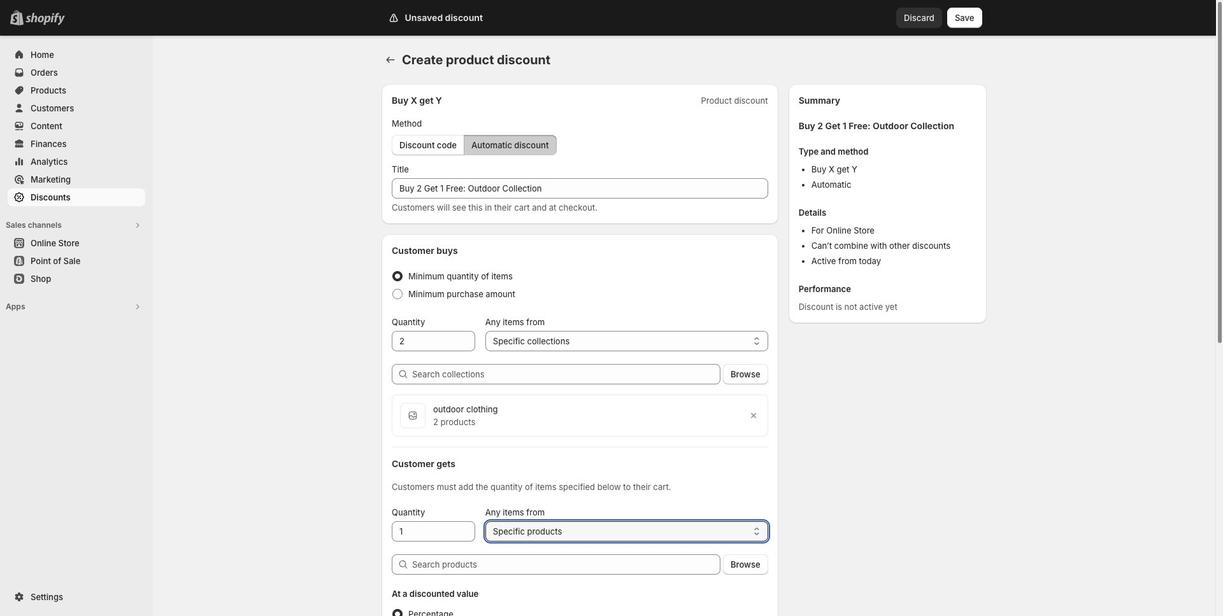 Task type: vqa. For each thing, say whether or not it's contained in the screenshot.
text box
yes



Task type: locate. For each thing, give the bounding box(es) containing it.
None text field
[[392, 178, 768, 199], [392, 331, 475, 352], [392, 522, 475, 542], [392, 178, 768, 199], [392, 331, 475, 352], [392, 522, 475, 542]]

Search products text field
[[412, 555, 720, 575]]

shopify image
[[25, 13, 65, 25]]



Task type: describe. For each thing, give the bounding box(es) containing it.
Search collections text field
[[412, 364, 720, 385]]



